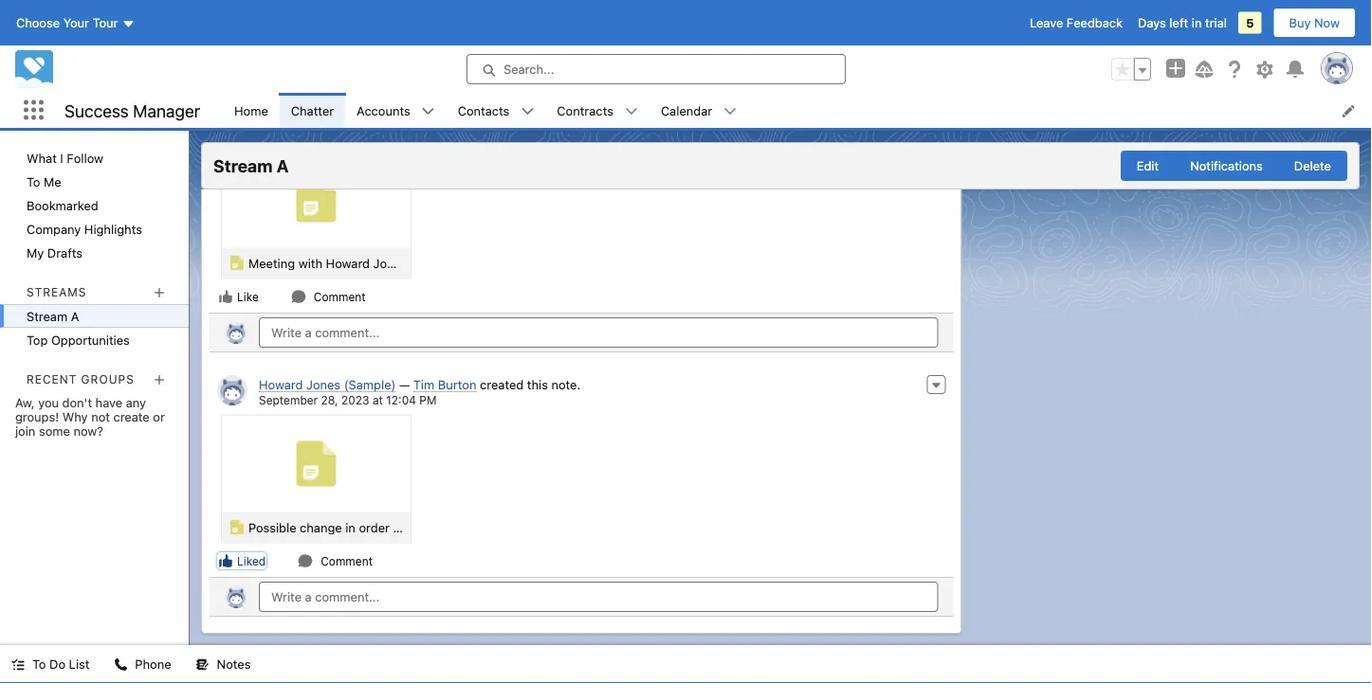 Task type: vqa. For each thing, say whether or not it's contained in the screenshot.
Assets link at the top right of page
no



Task type: describe. For each thing, give the bounding box(es) containing it.
note.
[[552, 378, 581, 392]]

feedback
[[1067, 16, 1123, 30]]

edit button
[[1121, 151, 1175, 181]]

liked button
[[217, 553, 267, 570]]

stream for stream a top opportunities
[[27, 309, 68, 324]]

possible
[[249, 521, 296, 535]]

contracts link
[[546, 93, 625, 128]]

to me link
[[0, 170, 189, 194]]

recent
[[27, 373, 77, 386]]

tim
[[413, 378, 435, 392]]

1 vertical spatial tim burton image
[[225, 586, 248, 609]]

notes button
[[185, 646, 262, 684]]

search... button
[[467, 54, 846, 84]]

a for stream a top opportunities
[[71, 309, 79, 324]]

chatter link
[[280, 93, 345, 128]]

search...
[[504, 62, 554, 76]]

5
[[1246, 16, 1255, 30]]

trial
[[1206, 16, 1227, 30]]

text default image inside the notes button
[[196, 659, 209, 672]]

home
[[234, 103, 268, 118]]

tim burton link
[[413, 378, 477, 393]]

text default image for calendar
[[724, 105, 737, 118]]

text default image inside "like" button
[[218, 289, 233, 305]]

now
[[1315, 16, 1340, 30]]

groups
[[81, 373, 135, 386]]

howard inside howard jones (sample) — tim burton created this note. september 28, 2023 at 12:04 pm
[[259, 378, 303, 392]]

group containing edit
[[1121, 151, 1348, 181]]

notes
[[217, 658, 251, 672]]

choose your tour
[[16, 16, 118, 30]]

company highlights link
[[0, 217, 189, 241]]

liked
[[237, 555, 266, 568]]

—
[[399, 378, 410, 392]]

stream a link
[[0, 305, 189, 328]]

in for change
[[346, 521, 356, 535]]

notifications button
[[1175, 151, 1279, 181]]

highlights
[[84, 222, 142, 236]]

what i follow to me bookmarked company highlights my drafts
[[27, 151, 142, 260]]

my
[[27, 246, 44, 260]]

accounts link
[[345, 93, 422, 128]]

top
[[27, 333, 48, 347]]

stream a top opportunities
[[27, 309, 130, 347]]

howard jones (sample) link
[[259, 378, 396, 393]]

accounts list item
[[345, 93, 447, 128]]

september
[[259, 394, 318, 407]]

2023
[[341, 394, 370, 407]]

text default image inside the to do list button
[[11, 659, 25, 672]]

what
[[27, 151, 57, 165]]

phone
[[135, 658, 171, 672]]

comment button for like
[[290, 288, 367, 305]]

company
[[27, 222, 81, 236]]

meeting
[[249, 256, 295, 270]]

groups!
[[15, 410, 59, 424]]

success manager
[[65, 100, 200, 121]]

tour
[[93, 16, 118, 30]]

join
[[15, 424, 35, 438]]

some
[[39, 424, 70, 438]]

your
[[63, 16, 89, 30]]

edit
[[1137, 159, 1159, 173]]

streams link
[[27, 286, 87, 299]]

like button
[[217, 288, 260, 305]]

meeting with howard jones re: order (sample)
[[249, 256, 516, 270]]

what i follow link
[[0, 146, 189, 170]]

recent groups link
[[27, 373, 135, 386]]

any
[[126, 396, 146, 410]]

phone button
[[103, 646, 183, 684]]

text default image inside contacts list item
[[521, 105, 534, 118]]

to do list
[[32, 658, 90, 672]]

days
[[1138, 16, 1167, 30]]

1 horizontal spatial order
[[429, 256, 460, 270]]

do
[[49, 658, 66, 672]]

buy now
[[1290, 16, 1340, 30]]

jones inside howard jones (sample) — tim burton created this note. september 28, 2023 at 12:04 pm
[[306, 378, 341, 392]]

28,
[[321, 394, 338, 407]]

or
[[153, 410, 165, 424]]

opportunities
[[51, 333, 130, 347]]

follow
[[67, 151, 104, 165]]

top opportunities link
[[0, 328, 189, 352]]

why
[[62, 410, 88, 424]]

comment button for liked
[[297, 553, 374, 570]]

contracts
[[557, 103, 614, 118]]

recent groups
[[27, 373, 135, 386]]

12:04
[[386, 394, 416, 407]]

text default image down change
[[298, 554, 313, 569]]

don't
[[62, 396, 92, 410]]



Task type: locate. For each thing, give the bounding box(es) containing it.
stream down 'home' on the left top
[[213, 156, 273, 176]]

jones left re:
[[373, 256, 408, 270]]

tim burton image left september
[[217, 376, 248, 406]]

2 tim burton, september 28, 2023 at 12:04 pm element from the top
[[210, 368, 954, 578]]

1 vertical spatial a
[[71, 309, 79, 324]]

1 vertical spatial stream
[[27, 309, 68, 324]]

comment button down with
[[290, 288, 367, 305]]

stream a
[[213, 156, 289, 176]]

order
[[429, 256, 460, 270], [359, 521, 390, 535]]

jones
[[373, 256, 408, 270], [306, 378, 341, 392]]

in right left
[[1192, 16, 1202, 30]]

possible change in order (sample)
[[249, 521, 445, 535]]

created
[[480, 378, 524, 392]]

0 vertical spatial (sample)
[[464, 256, 516, 270]]

text default image inside calendar list item
[[724, 105, 737, 118]]

buy
[[1290, 16, 1311, 30]]

comment down with
[[314, 290, 366, 304]]

me
[[44, 175, 61, 189]]

bookmarked link
[[0, 194, 189, 217]]

text default image inside contracts list item
[[625, 105, 638, 118]]

0 vertical spatial howard
[[326, 256, 370, 270]]

like
[[237, 290, 259, 304]]

text default image left liked
[[218, 554, 233, 569]]

have
[[95, 396, 123, 410]]

3 text default image from the left
[[724, 105, 737, 118]]

0 vertical spatial stream
[[213, 156, 273, 176]]

stream up "top"
[[27, 309, 68, 324]]

1 horizontal spatial text default image
[[625, 105, 638, 118]]

order right re:
[[429, 256, 460, 270]]

text default image inside phone "button"
[[114, 659, 127, 672]]

leave feedback link
[[1030, 16, 1123, 30]]

jones up '28,'
[[306, 378, 341, 392]]

1 vertical spatial write a comment... text field
[[259, 582, 939, 613]]

1 vertical spatial comment
[[321, 555, 373, 568]]

with
[[299, 256, 323, 270]]

0 vertical spatial comment button
[[290, 288, 367, 305]]

calendar list item
[[650, 93, 749, 128]]

list
[[69, 658, 90, 672]]

delete
[[1295, 159, 1332, 173]]

order right change
[[359, 521, 390, 535]]

1 vertical spatial (sample)
[[344, 378, 396, 392]]

1 vertical spatial comment button
[[297, 553, 374, 570]]

contacts
[[458, 103, 510, 118]]

text default image for accounts
[[422, 105, 435, 118]]

to inside what i follow to me bookmarked company highlights my drafts
[[27, 175, 40, 189]]

success
[[65, 100, 129, 121]]

tim burton, september 28, 2023 at 12:04 pm element for 2nd "write a comment..." text field from the bottom
[[210, 103, 954, 313]]

not
[[91, 410, 110, 424]]

i
[[60, 151, 63, 165]]

create
[[113, 410, 150, 424]]

aw,
[[15, 396, 35, 410]]

list containing home
[[223, 93, 1372, 128]]

at
[[373, 394, 383, 407]]

tim burton image
[[225, 322, 248, 344]]

1 vertical spatial to
[[32, 658, 46, 672]]

tim burton, september 28, 2023 at 12:04 pm element containing meeting with howard jones re: order (sample)
[[210, 103, 954, 313]]

why not create or join some now?
[[15, 410, 165, 438]]

1 horizontal spatial jones
[[373, 256, 408, 270]]

accounts
[[357, 103, 410, 118]]

aw, you don't have any groups!
[[15, 396, 146, 424]]

text default image left notes
[[196, 659, 209, 672]]

1 vertical spatial group
[[1121, 151, 1348, 181]]

text default image right calendar
[[724, 105, 737, 118]]

comment down the possible change in order (sample)
[[321, 555, 373, 568]]

0 horizontal spatial jones
[[306, 378, 341, 392]]

(sample)
[[464, 256, 516, 270], [344, 378, 396, 392], [393, 521, 445, 535]]

stream for stream a
[[213, 156, 273, 176]]

0 vertical spatial to
[[27, 175, 40, 189]]

you
[[38, 396, 59, 410]]

0 vertical spatial write a comment... text field
[[259, 318, 939, 348]]

tim burton, september 28, 2023 at 12:04 pm element containing howard jones (sample)
[[210, 368, 954, 578]]

0 vertical spatial jones
[[373, 256, 408, 270]]

in inside tim burton, september 28, 2023 at 12:04 pm element
[[346, 521, 356, 535]]

2 text default image from the left
[[625, 105, 638, 118]]

tim burton, september 28, 2023 at 12:04 pm element for second "write a comment..." text field
[[210, 368, 954, 578]]

contracts list item
[[546, 93, 650, 128]]

home link
[[223, 93, 280, 128]]

a up opportunities
[[71, 309, 79, 324]]

bookmarked
[[27, 198, 98, 212]]

(sample) inside howard jones (sample) — tim burton created this note. september 28, 2023 at 12:04 pm
[[344, 378, 396, 392]]

text default image left the phone
[[114, 659, 127, 672]]

0 horizontal spatial text default image
[[422, 105, 435, 118]]

0 vertical spatial tim burton, september 28, 2023 at 12:04 pm element
[[210, 103, 954, 313]]

1 horizontal spatial in
[[1192, 16, 1202, 30]]

buy now button
[[1274, 8, 1357, 38]]

stream inside stream a top opportunities
[[27, 309, 68, 324]]

1 text default image from the left
[[422, 105, 435, 118]]

this
[[527, 378, 548, 392]]

2 vertical spatial (sample)
[[393, 521, 445, 535]]

0 horizontal spatial order
[[359, 521, 390, 535]]

2 write a comment... text field from the top
[[259, 582, 939, 613]]

my drafts link
[[0, 241, 189, 265]]

howard
[[326, 256, 370, 270], [259, 378, 303, 392]]

text default image inside accounts list item
[[422, 105, 435, 118]]

0 vertical spatial comment
[[314, 290, 366, 304]]

howard up september
[[259, 378, 303, 392]]

text default image right contracts
[[625, 105, 638, 118]]

1 horizontal spatial a
[[277, 156, 289, 176]]

text default image for contracts
[[625, 105, 638, 118]]

re:
[[411, 256, 426, 270]]

notifications
[[1191, 159, 1263, 173]]

1 horizontal spatial howard
[[326, 256, 370, 270]]

0 vertical spatial in
[[1192, 16, 1202, 30]]

choose
[[16, 16, 60, 30]]

leave feedback
[[1030, 16, 1123, 30]]

0 vertical spatial tim burton image
[[217, 376, 248, 406]]

to inside button
[[32, 658, 46, 672]]

now?
[[73, 424, 103, 438]]

in for left
[[1192, 16, 1202, 30]]

1 vertical spatial jones
[[306, 378, 341, 392]]

1 vertical spatial howard
[[259, 378, 303, 392]]

burton
[[438, 378, 477, 392]]

Write a comment... text field
[[259, 318, 939, 348], [259, 582, 939, 613]]

1 vertical spatial order
[[359, 521, 390, 535]]

calendar link
[[650, 93, 724, 128]]

group
[[1112, 58, 1152, 81], [1121, 151, 1348, 181]]

left
[[1170, 16, 1189, 30]]

contacts list item
[[447, 93, 546, 128]]

text default image down "search..."
[[521, 105, 534, 118]]

tim burton image
[[217, 376, 248, 406], [225, 586, 248, 609]]

comment for like
[[314, 290, 366, 304]]

a inside stream a top opportunities
[[71, 309, 79, 324]]

text default image left the do
[[11, 659, 25, 672]]

0 vertical spatial a
[[277, 156, 289, 176]]

0 vertical spatial order
[[429, 256, 460, 270]]

text default image
[[521, 105, 534, 118], [218, 289, 233, 305], [291, 289, 306, 305], [218, 554, 233, 569], [298, 554, 313, 569], [11, 659, 25, 672], [114, 659, 127, 672], [196, 659, 209, 672]]

0 vertical spatial group
[[1112, 58, 1152, 81]]

0 horizontal spatial in
[[346, 521, 356, 535]]

howard jones (sample) — tim burton created this note. september 28, 2023 at 12:04 pm
[[259, 378, 581, 407]]

1 vertical spatial in
[[346, 521, 356, 535]]

1 write a comment... text field from the top
[[259, 318, 939, 348]]

0 horizontal spatial howard
[[259, 378, 303, 392]]

text default image inside liked button
[[218, 554, 233, 569]]

delete button
[[1279, 151, 1348, 181]]

1 horizontal spatial stream
[[213, 156, 273, 176]]

a
[[277, 156, 289, 176], [71, 309, 79, 324]]

drafts
[[47, 246, 83, 260]]

howard right with
[[326, 256, 370, 270]]

chatter
[[291, 103, 334, 118]]

list
[[223, 93, 1372, 128]]

0 horizontal spatial stream
[[27, 309, 68, 324]]

text default image
[[422, 105, 435, 118], [625, 105, 638, 118], [724, 105, 737, 118]]

leave
[[1030, 16, 1064, 30]]

in right change
[[346, 521, 356, 535]]

comment button
[[290, 288, 367, 305], [297, 553, 374, 570]]

change
[[300, 521, 342, 535]]

text default image right accounts
[[422, 105, 435, 118]]

comment for liked
[[321, 555, 373, 568]]

1 vertical spatial tim burton, september 28, 2023 at 12:04 pm element
[[210, 368, 954, 578]]

text default image down with
[[291, 289, 306, 305]]

days left in trial
[[1138, 16, 1227, 30]]

to left the do
[[32, 658, 46, 672]]

0 horizontal spatial a
[[71, 309, 79, 324]]

tim burton, september 28, 2023 at 12:04 pm element
[[210, 103, 954, 313], [210, 368, 954, 578]]

pm
[[420, 394, 437, 407]]

a down chatter link at left
[[277, 156, 289, 176]]

september 28, 2023 at 12:04 pm link
[[259, 394, 437, 407]]

tim burton image down liked button
[[225, 586, 248, 609]]

to do list button
[[0, 646, 101, 684]]

to
[[27, 175, 40, 189], [32, 658, 46, 672]]

text default image left the like
[[218, 289, 233, 305]]

1 tim burton, september 28, 2023 at 12:04 pm element from the top
[[210, 103, 954, 313]]

a for stream a
[[277, 156, 289, 176]]

comment button down the possible change in order (sample)
[[297, 553, 374, 570]]

contacts link
[[447, 93, 521, 128]]

to left me
[[27, 175, 40, 189]]

2 horizontal spatial text default image
[[724, 105, 737, 118]]

streams
[[27, 286, 87, 299]]

manager
[[133, 100, 200, 121]]



